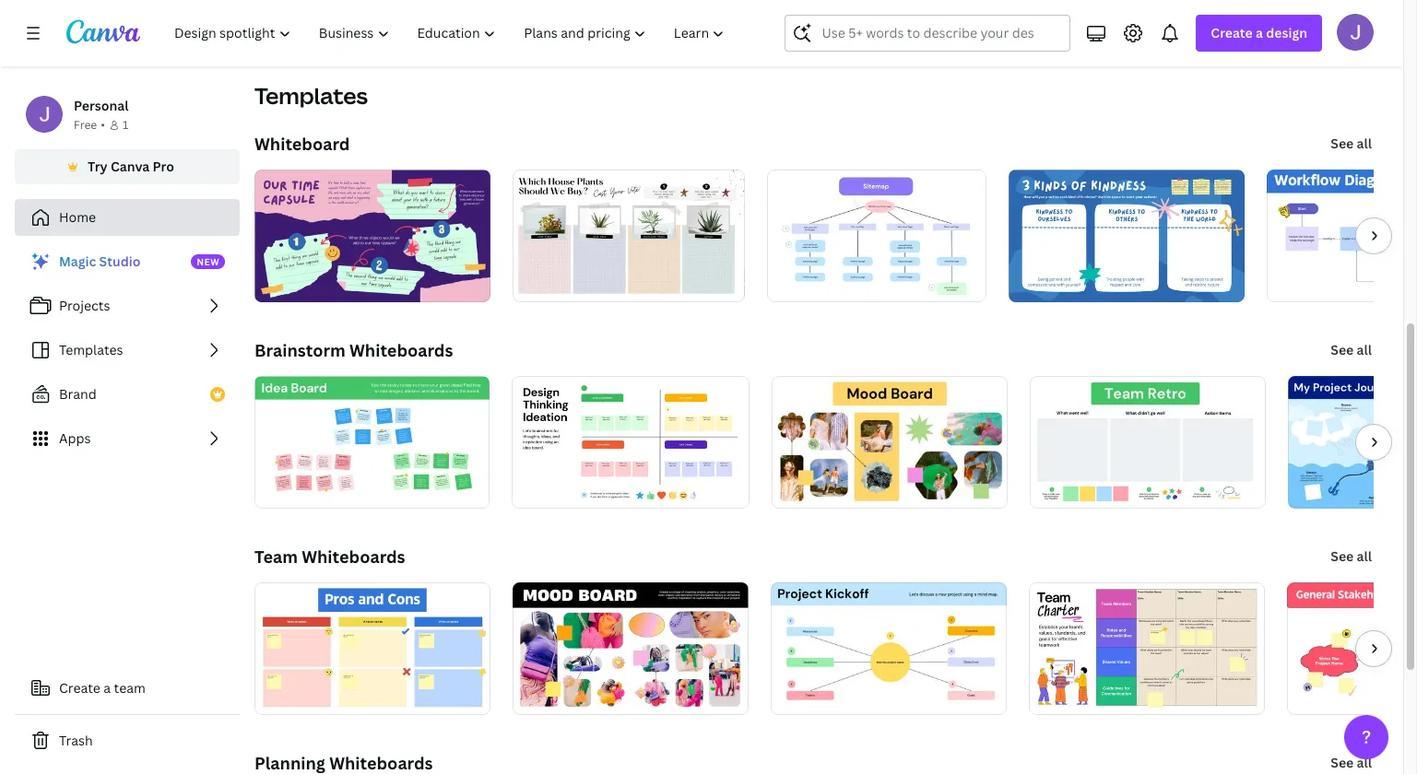 Task type: vqa. For each thing, say whether or not it's contained in the screenshot.
Brand link
yes



Task type: describe. For each thing, give the bounding box(es) containing it.
see for team whiteboards
[[1331, 548, 1354, 565]]

trash link
[[15, 723, 240, 760]]

all for whiteboard
[[1357, 135, 1372, 152]]

projects link
[[15, 288, 240, 325]]

templates link
[[15, 332, 240, 369]]

a for team
[[104, 680, 111, 697]]

magic studio
[[59, 253, 141, 270]]

brainstorm whiteboards
[[255, 339, 453, 362]]

create a design button
[[1197, 15, 1323, 52]]

whiteboards for team whiteboards
[[302, 546, 405, 568]]

design
[[1267, 24, 1308, 42]]

get on the clock
[[1032, 2, 1133, 19]]

magic
[[59, 253, 96, 270]]

whiteboard link
[[255, 133, 350, 155]]

studio
[[99, 253, 141, 270]]

try canva pro
[[88, 158, 174, 175]]

see all link for team whiteboards
[[1329, 539, 1374, 576]]

see all link for whiteboard
[[1329, 125, 1374, 162]]

jacob simon image
[[1337, 14, 1374, 51]]

create for create a design
[[1211, 24, 1253, 42]]

try canva pro button
[[15, 149, 240, 184]]

Search search field
[[822, 16, 1034, 51]]

4 see from the top
[[1331, 754, 1354, 772]]

list containing magic studio
[[15, 244, 240, 457]]

canva
[[111, 158, 150, 175]]

top level navigation element
[[162, 15, 741, 52]]

apps link
[[15, 421, 240, 457]]

create a design
[[1211, 24, 1308, 42]]

get
[[1032, 2, 1054, 19]]

whiteboard
[[255, 133, 350, 155]]

brand link
[[15, 376, 240, 413]]

home
[[59, 208, 96, 226]]

team
[[255, 546, 298, 568]]

see all for whiteboard
[[1331, 135, 1372, 152]]

0 vertical spatial templates
[[255, 80, 368, 111]]



Task type: locate. For each thing, give the bounding box(es) containing it.
2 all from the top
[[1357, 341, 1372, 359]]

pro
[[153, 158, 174, 175]]

None search field
[[785, 15, 1071, 52]]

1 vertical spatial create
[[59, 680, 100, 697]]

a inside create a design dropdown button
[[1256, 24, 1264, 42]]

1 horizontal spatial templates
[[255, 80, 368, 111]]

see all
[[1331, 135, 1372, 152], [1331, 341, 1372, 359], [1331, 548, 1372, 565], [1331, 754, 1372, 772]]

create
[[1211, 24, 1253, 42], [59, 680, 100, 697]]

the
[[1076, 2, 1097, 19]]

personal
[[74, 97, 129, 114]]

templates
[[255, 80, 368, 111], [59, 341, 123, 359]]

create a team
[[59, 680, 146, 697]]

all
[[1357, 135, 1372, 152], [1357, 341, 1372, 359], [1357, 548, 1372, 565], [1357, 754, 1372, 772]]

trash
[[59, 732, 93, 750]]

1 vertical spatial templates
[[59, 341, 123, 359]]

brainstorm whiteboards link
[[255, 339, 453, 362]]

0 vertical spatial a
[[1256, 24, 1264, 42]]

a
[[1256, 24, 1264, 42], [104, 680, 111, 697]]

1 vertical spatial whiteboards
[[302, 546, 405, 568]]

create a team button
[[15, 671, 240, 707]]

3 see all from the top
[[1331, 548, 1372, 565]]

1 see all link from the top
[[1329, 125, 1374, 162]]

1 see from the top
[[1331, 135, 1354, 152]]

all for team whiteboards
[[1357, 548, 1372, 565]]

apps
[[59, 430, 91, 447]]

3 see from the top
[[1331, 548, 1354, 565]]

0 vertical spatial whiteboards
[[350, 339, 453, 362]]

whiteboards
[[350, 339, 453, 362], [302, 546, 405, 568]]

1 vertical spatial a
[[104, 680, 111, 697]]

3 all from the top
[[1357, 548, 1372, 565]]

see all link
[[1329, 125, 1374, 162], [1329, 332, 1374, 369], [1329, 539, 1374, 576], [1329, 745, 1374, 775]]

see for whiteboard
[[1331, 135, 1354, 152]]

4 see all from the top
[[1331, 754, 1372, 772]]

0 vertical spatial create
[[1211, 24, 1253, 42]]

see all for team whiteboards
[[1331, 548, 1372, 565]]

2 see all from the top
[[1331, 341, 1372, 359]]

0 horizontal spatial create
[[59, 680, 100, 697]]

list
[[15, 244, 240, 457]]

see all link for brainstorm whiteboards
[[1329, 332, 1374, 369]]

team whiteboards
[[255, 546, 405, 568]]

4 see all link from the top
[[1329, 745, 1374, 775]]

see all for brainstorm whiteboards
[[1331, 341, 1372, 359]]

create left team
[[59, 680, 100, 697]]

clock
[[1100, 2, 1133, 19]]

free
[[74, 117, 97, 133]]

•
[[101, 117, 105, 133]]

templates down projects
[[59, 341, 123, 359]]

new
[[197, 255, 220, 268]]

all for brainstorm whiteboards
[[1357, 341, 1372, 359]]

templates up 'whiteboard'
[[255, 80, 368, 111]]

create inside button
[[59, 680, 100, 697]]

brand
[[59, 386, 97, 403]]

2 see from the top
[[1331, 341, 1354, 359]]

1 see all from the top
[[1331, 135, 1372, 152]]

projects
[[59, 297, 110, 315]]

1 all from the top
[[1357, 135, 1372, 152]]

on
[[1057, 2, 1073, 19]]

2 see all link from the top
[[1329, 332, 1374, 369]]

3 see all link from the top
[[1329, 539, 1374, 576]]

get on the clock link
[[1016, 0, 1374, 37]]

free •
[[74, 117, 105, 133]]

team
[[114, 680, 146, 697]]

create inside dropdown button
[[1211, 24, 1253, 42]]

home link
[[15, 199, 240, 236]]

brainstorm
[[255, 339, 346, 362]]

team whiteboards link
[[255, 546, 405, 568]]

0 horizontal spatial templates
[[59, 341, 123, 359]]

see
[[1331, 135, 1354, 152], [1331, 341, 1354, 359], [1331, 548, 1354, 565], [1331, 754, 1354, 772]]

0 horizontal spatial a
[[104, 680, 111, 697]]

a left team
[[104, 680, 111, 697]]

1 horizontal spatial a
[[1256, 24, 1264, 42]]

see for brainstorm whiteboards
[[1331, 341, 1354, 359]]

4 all from the top
[[1357, 754, 1372, 772]]

create for create a team
[[59, 680, 100, 697]]

try
[[88, 158, 108, 175]]

a left design
[[1256, 24, 1264, 42]]

a inside the "create a team" button
[[104, 680, 111, 697]]

1
[[123, 117, 128, 133]]

1 horizontal spatial create
[[1211, 24, 1253, 42]]

a for design
[[1256, 24, 1264, 42]]

whiteboards for brainstorm whiteboards
[[350, 339, 453, 362]]

create left design
[[1211, 24, 1253, 42]]



